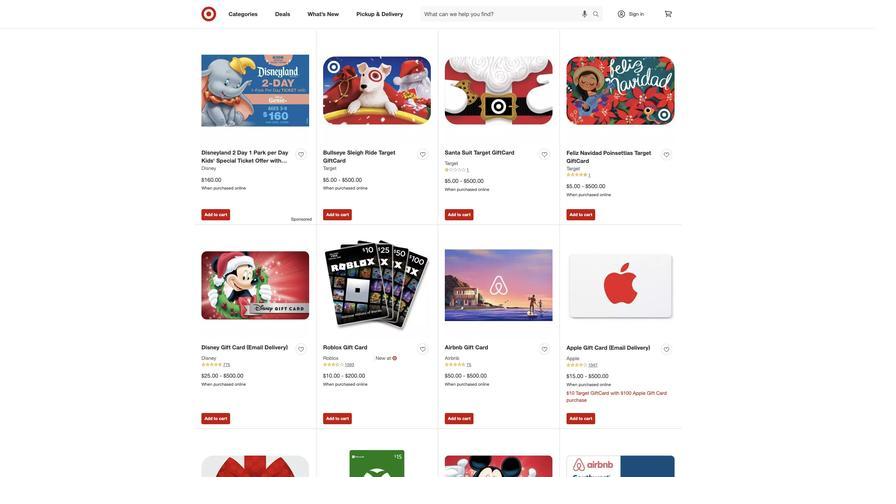 Task type: locate. For each thing, give the bounding box(es) containing it.
2 vertical spatial disney
[[201, 355, 216, 361]]

2 horizontal spatial $5.00 - $500.00 when purchased online
[[567, 183, 611, 197]]

disney gift card (email delivery) image
[[201, 232, 309, 339]]

add to cart for roblox gift card
[[326, 416, 349, 421]]

$160.00
[[201, 176, 221, 183]]

1 horizontal spatial 1
[[467, 167, 469, 172]]

when for santa suit target giftcard
[[445, 187, 456, 192]]

0 vertical spatial roblox
[[323, 344, 342, 351]]

disney link up the $25.00
[[201, 355, 216, 362]]

special
[[216, 157, 236, 164]]

feliz navidad poinsettias target giftcard image
[[567, 37, 675, 145]]

airbnb
[[445, 344, 463, 351], [445, 355, 459, 361]]

park
[[254, 149, 266, 156]]

apple gift card (email delivery)
[[567, 344, 650, 351]]

775
[[223, 362, 230, 367]]

2 disney link from the top
[[201, 355, 216, 362]]

airbnb up $50.00
[[445, 355, 459, 361]]

sign in
[[629, 11, 644, 17]]

75 link
[[445, 362, 553, 368]]

What can we help you find? suggestions appear below search field
[[420, 6, 594, 22]]

cart for roblox
[[341, 416, 349, 421]]

target link for feliz navidad poinsettias target giftcard
[[567, 165, 580, 172]]

target right poinsettias
[[635, 149, 651, 156]]

day right 2
[[237, 149, 247, 156]]

$500.00 down 775
[[224, 372, 243, 379]]

disney link down kids'
[[201, 165, 216, 172]]

- for disney
[[220, 372, 222, 379]]

ride
[[365, 149, 377, 156]]

roblox gift card link
[[323, 343, 367, 351]]

pickup
[[356, 10, 375, 17]]

add to cart for apple gift card (email delivery)
[[570, 416, 592, 421]]

deals link
[[269, 6, 299, 22]]

gift up 775
[[221, 344, 231, 351]]

gift inside apple gift card (email delivery) link
[[583, 344, 593, 351]]

1 disney from the top
[[201, 165, 216, 171]]

purchased
[[214, 186, 234, 191], [335, 186, 355, 191], [457, 187, 477, 192], [579, 192, 599, 197], [214, 382, 234, 387], [335, 382, 355, 387], [457, 382, 477, 387], [579, 382, 599, 387]]

1 horizontal spatial $5.00 - $500.00 when purchased online
[[445, 177, 489, 192]]

$5.00 down bullseye
[[323, 176, 337, 183]]

add to cart
[[205, 212, 227, 217], [326, 212, 349, 217], [448, 212, 471, 217], [570, 212, 592, 217], [205, 416, 227, 421], [326, 416, 349, 421], [448, 416, 471, 421], [570, 416, 592, 421]]

add for santa suit target giftcard
[[448, 212, 456, 217]]

sponsored
[[661, 19, 682, 24], [291, 217, 312, 222]]

when for feliz navidad poinsettias target giftcard
[[567, 192, 578, 197]]

roblox link
[[323, 355, 374, 362]]

when inside $160.00 when purchased online
[[201, 186, 212, 191]]

0 vertical spatial new
[[327, 10, 339, 17]]

1 horizontal spatial sponsored
[[661, 19, 682, 24]]

1 disney link from the top
[[201, 165, 216, 172]]

$5.00 down feliz
[[567, 183, 580, 190]]

add to cart for santa suit target giftcard
[[448, 212, 471, 217]]

(email up 775 link
[[247, 344, 263, 351]]

apple right $100
[[633, 390, 646, 396]]

what's new link
[[302, 6, 348, 22]]

airbnb up airbnb link at the bottom of the page
[[445, 344, 463, 351]]

target inside bullseye sleigh ride target giftcard
[[379, 149, 395, 156]]

delivery) up 775 link
[[265, 344, 288, 351]]

0 vertical spatial with
[[270, 157, 281, 164]]

$5.00 down santa
[[445, 177, 459, 184]]

add for feliz navidad poinsettias target giftcard
[[570, 212, 578, 217]]

gift for apple
[[583, 344, 593, 351]]

with down per
[[270, 157, 281, 164]]

to for bullseye sleigh ride target giftcard
[[335, 212, 340, 217]]

1 vertical spatial roblox
[[323, 355, 339, 361]]

$500.00 for airbnb
[[467, 372, 487, 379]]

- right $15.00
[[585, 373, 587, 380]]

0 horizontal spatial 1 link
[[445, 167, 553, 173]]

1 link
[[445, 167, 553, 173], [567, 172, 675, 178]]

target up purchase
[[576, 390, 589, 396]]

categories link
[[223, 6, 266, 22]]

1 vertical spatial disney link
[[201, 355, 216, 362]]

1 horizontal spatial day
[[278, 149, 288, 156]]

xbox gift card (digital) image
[[323, 436, 431, 477], [323, 436, 431, 477]]

2 airbnb from the top
[[445, 355, 459, 361]]

0 vertical spatial disney
[[201, 165, 216, 171]]

offer
[[255, 157, 269, 164]]

target link down bullseye
[[323, 165, 337, 172]]

0 horizontal spatial delivery)
[[265, 344, 288, 351]]

0 vertical spatial apple
[[567, 344, 582, 351]]

target link for bullseye sleigh ride target giftcard
[[323, 165, 337, 172]]

when for bullseye sleigh ride target giftcard
[[323, 186, 334, 191]]

online for apple gift card (email delivery)
[[600, 382, 611, 387]]

- down suit at the right
[[460, 177, 462, 184]]

online inside $15.00 - $500.00 when purchased online $10 target giftcard with $100 apple gift card purchase
[[600, 382, 611, 387]]

1 horizontal spatial (email
[[609, 344, 626, 351]]

when inside $15.00 - $500.00 when purchased online $10 target giftcard with $100 apple gift card purchase
[[567, 382, 578, 387]]

new up 1593 link
[[376, 355, 386, 361]]

bullseye sleigh ride target giftcard image
[[323, 37, 431, 145]]

santa suit target giftcard
[[445, 149, 514, 156]]

disney
[[201, 165, 216, 171], [201, 344, 219, 351], [201, 355, 216, 361]]

with left $100
[[611, 390, 620, 396]]

1 vertical spatial airbnb
[[445, 355, 459, 361]]

0 horizontal spatial (email
[[247, 344, 263, 351]]

- inside $15.00 - $500.00 when purchased online $10 target giftcard with $100 apple gift card purchase
[[585, 373, 587, 380]]

add for airbnb gift card
[[448, 416, 456, 421]]

when
[[201, 186, 212, 191], [323, 186, 334, 191], [445, 187, 456, 192], [567, 192, 578, 197], [201, 382, 212, 387], [323, 382, 334, 387], [445, 382, 456, 387], [567, 382, 578, 387]]

2 horizontal spatial 1
[[588, 172, 591, 178]]

card for apple
[[595, 344, 607, 351]]

sign
[[629, 11, 639, 17]]

(email
[[247, 344, 263, 351], [609, 344, 626, 351]]

$25.00 - $500.00 when purchased online
[[201, 372, 246, 387]]

day right per
[[278, 149, 288, 156]]

1 airbnb from the top
[[445, 344, 463, 351]]

gift up 75
[[464, 344, 474, 351]]

add for apple gift card (email delivery)
[[570, 416, 578, 421]]

add to cart button for feliz navidad poinsettias target giftcard
[[567, 209, 595, 220]]

purchased inside $10.00 - $200.00 when purchased online
[[335, 382, 355, 387]]

online inside $160.00 when purchased online
[[235, 186, 246, 191]]

online inside $25.00 - $500.00 when purchased online
[[235, 382, 246, 387]]

1 down navidad
[[588, 172, 591, 178]]

1 link down feliz navidad poinsettias target giftcard link
[[567, 172, 675, 178]]

- down bullseye
[[338, 176, 341, 183]]

0 vertical spatial disney link
[[201, 165, 216, 172]]

- inside $10.00 - $200.00 when purchased online
[[342, 372, 344, 379]]

search
[[590, 11, 606, 18]]

add to cart button
[[201, 209, 230, 220], [323, 209, 352, 220], [445, 209, 474, 220], [567, 209, 595, 220], [201, 413, 230, 424], [323, 413, 352, 424], [445, 413, 474, 424], [567, 413, 595, 424]]

when inside $50.00 - $500.00 when purchased online
[[445, 382, 456, 387]]

cart
[[219, 212, 227, 217], [341, 212, 349, 217], [462, 212, 471, 217], [584, 212, 592, 217], [219, 416, 227, 421], [341, 416, 349, 421], [462, 416, 471, 421], [584, 416, 592, 421]]

gift right $100
[[647, 390, 655, 396]]

apple for apple gift card (email delivery)
[[567, 344, 582, 351]]

$15.00 - $500.00 when purchased online $10 target giftcard with $100 apple gift card purchase
[[567, 373, 667, 403]]

gift up roblox link
[[343, 344, 353, 351]]

cart for bullseye
[[341, 212, 349, 217]]

poinsettias
[[603, 149, 633, 156]]

when inside $25.00 - $500.00 when purchased online
[[201, 382, 212, 387]]

delivery) up 1047 link
[[627, 344, 650, 351]]

$500.00 for bullseye
[[342, 176, 362, 183]]

cart for disney
[[219, 416, 227, 421]]

1 vertical spatial disney
[[201, 344, 219, 351]]

0 vertical spatial sponsored
[[661, 19, 682, 24]]

purchased inside $25.00 - $500.00 when purchased online
[[214, 382, 234, 387]]

$5.00
[[323, 176, 337, 183], [445, 177, 459, 184], [567, 183, 580, 190]]

1 roblox from the top
[[323, 344, 342, 351]]

apple up $15.00
[[567, 355, 579, 361]]

gift inside airbnb gift card link
[[464, 344, 474, 351]]

purchased for santa suit target giftcard
[[457, 187, 477, 192]]

$5.00 - $500.00 when purchased online
[[323, 176, 368, 191], [445, 177, 489, 192], [567, 183, 611, 197]]

gift inside $15.00 - $500.00 when purchased online $10 target giftcard with $100 apple gift card purchase
[[647, 390, 655, 396]]

bullseye
[[323, 149, 346, 156]]

$500.00 down "1047"
[[589, 373, 609, 380]]

gift up "1047"
[[583, 344, 593, 351]]

2 horizontal spatial target link
[[567, 165, 580, 172]]

$500.00
[[342, 176, 362, 183], [464, 177, 484, 184], [586, 183, 605, 190], [224, 372, 243, 379], [467, 372, 487, 379], [589, 373, 609, 380]]

target link down feliz
[[567, 165, 580, 172]]

cart for santa
[[462, 212, 471, 217]]

- right $50.00
[[463, 372, 465, 379]]

with
[[270, 157, 281, 164], [611, 390, 620, 396]]

sign in link
[[611, 6, 655, 22]]

0 vertical spatial airbnb
[[445, 344, 463, 351]]

disney link for disneyland 2 day 1 park per day kids' special ticket offer with genie+ $160 (ages 3-9)
[[201, 165, 216, 172]]

add to cart button for apple gift card (email delivery)
[[567, 413, 595, 424]]

add for bullseye sleigh ride target giftcard
[[326, 212, 334, 217]]

0 horizontal spatial sponsored
[[291, 217, 312, 222]]

purchased inside $50.00 - $500.00 when purchased online
[[457, 382, 477, 387]]

$500.00 down bullseye sleigh ride target giftcard
[[342, 176, 362, 183]]

new
[[327, 10, 339, 17], [376, 355, 386, 361]]

purchase
[[567, 397, 587, 403]]

1 link down santa suit target giftcard link
[[445, 167, 553, 173]]

with inside $15.00 - $500.00 when purchased online $10 target giftcard with $100 apple gift card purchase
[[611, 390, 620, 396]]

target link
[[445, 160, 458, 167], [323, 165, 337, 172], [567, 165, 580, 172]]

when inside $10.00 - $200.00 when purchased online
[[323, 382, 334, 387]]

2 horizontal spatial $5.00
[[567, 183, 580, 190]]

-
[[338, 176, 341, 183], [460, 177, 462, 184], [582, 183, 584, 190], [220, 372, 222, 379], [342, 372, 344, 379], [463, 372, 465, 379], [585, 373, 587, 380]]

target down feliz
[[567, 165, 580, 171]]

apple
[[567, 344, 582, 351], [567, 355, 579, 361], [633, 390, 646, 396]]

disney link
[[201, 165, 216, 172], [201, 355, 216, 362]]

$500.00 inside $25.00 - $500.00 when purchased online
[[224, 372, 243, 379]]

online for airbnb gift card
[[478, 382, 489, 387]]

to
[[214, 212, 218, 217], [335, 212, 340, 217], [457, 212, 461, 217], [579, 212, 583, 217], [214, 416, 218, 421], [335, 416, 340, 421], [457, 416, 461, 421], [579, 416, 583, 421]]

- for roblox
[[342, 372, 344, 379]]

$5.00 - $500.00 when purchased online for suit
[[445, 177, 489, 192]]

0 horizontal spatial 1
[[249, 149, 252, 156]]

new right what's
[[327, 10, 339, 17]]

$15.00
[[567, 373, 583, 380]]

0 horizontal spatial new
[[327, 10, 339, 17]]

roblox up roblox link
[[323, 344, 342, 351]]

disney gift card (email delivery)
[[201, 344, 288, 351]]

gift inside disney gift card (email delivery) link
[[221, 344, 231, 351]]

at
[[387, 355, 391, 361]]

$500.00 inside $50.00 - $500.00 when purchased online
[[467, 372, 487, 379]]

online
[[235, 186, 246, 191], [356, 186, 368, 191], [478, 187, 489, 192], [600, 192, 611, 197], [235, 382, 246, 387], [356, 382, 368, 387], [478, 382, 489, 387], [600, 382, 611, 387]]

gift
[[221, 344, 231, 351], [343, 344, 353, 351], [464, 344, 474, 351], [583, 344, 593, 351], [647, 390, 655, 396]]

add for disneyland 2 day 1 park per day kids' special ticket offer with genie+ $160 (ages 3-9)
[[205, 212, 213, 217]]

1047
[[588, 362, 598, 368]]

1 horizontal spatial delivery)
[[627, 344, 650, 351]]

2 vertical spatial apple
[[633, 390, 646, 396]]

target right ride
[[379, 149, 395, 156]]

0 horizontal spatial with
[[270, 157, 281, 164]]

santa suit target giftcard image
[[445, 37, 553, 145]]

$500.00 down santa suit target giftcard link
[[464, 177, 484, 184]]

giftcard
[[492, 149, 514, 156], [323, 157, 346, 164], [567, 157, 589, 164], [591, 390, 609, 396]]

purchased for roblox gift card
[[335, 382, 355, 387]]

- right $10.00
[[342, 372, 344, 379]]

1 horizontal spatial target link
[[445, 160, 458, 167]]

add to cart for disneyland 2 day 1 park per day kids' special ticket offer with genie+ $160 (ages 3-9)
[[205, 212, 227, 217]]

1 inside disneyland 2 day 1 park per day kids' special ticket offer with genie+ $160 (ages 3-9)
[[249, 149, 252, 156]]

to for disneyland 2 day 1 park per day kids' special ticket offer with genie+ $160 (ages 3-9)
[[214, 212, 218, 217]]

- for apple
[[585, 373, 587, 380]]

airbnb inside airbnb gift card link
[[445, 344, 463, 351]]

advertisement region
[[195, 0, 682, 18]]

delivery)
[[265, 344, 288, 351], [627, 344, 650, 351]]

1 vertical spatial with
[[611, 390, 620, 396]]

per
[[267, 149, 276, 156]]

1 link for poinsettias
[[567, 172, 675, 178]]

online inside $50.00 - $500.00 when purchased online
[[478, 382, 489, 387]]

target down bullseye
[[323, 165, 337, 171]]

add to cart button for santa suit target giftcard
[[445, 209, 474, 220]]

1 horizontal spatial $5.00
[[445, 177, 459, 184]]

- down navidad
[[582, 183, 584, 190]]

day
[[237, 149, 247, 156], [278, 149, 288, 156]]

1 horizontal spatial 1 link
[[567, 172, 675, 178]]

purchased for feliz navidad poinsettias target giftcard
[[579, 192, 599, 197]]

card
[[232, 344, 245, 351], [354, 344, 367, 351], [475, 344, 488, 351], [595, 344, 607, 351], [656, 390, 667, 396]]

cart for disneyland
[[219, 212, 227, 217]]

airbnb link
[[445, 355, 459, 362]]

roblox
[[323, 344, 342, 351], [323, 355, 339, 361]]

- inside $25.00 - $500.00 when purchased online
[[220, 372, 222, 379]]

roblox up $10.00
[[323, 355, 339, 361]]

add to cart button for disney gift card (email delivery)
[[201, 413, 230, 424]]

- for feliz
[[582, 183, 584, 190]]

$500.00 down 75
[[467, 372, 487, 379]]

2 roblox from the top
[[323, 355, 339, 361]]

gift inside roblox gift card link
[[343, 344, 353, 351]]

1 vertical spatial sponsored
[[291, 217, 312, 222]]

3 disney from the top
[[201, 355, 216, 361]]

online for disney gift card (email delivery)
[[235, 382, 246, 387]]

$500.00 for feliz
[[586, 183, 605, 190]]

0 horizontal spatial day
[[237, 149, 247, 156]]

1 left park
[[249, 149, 252, 156]]

(email up 1047 link
[[609, 344, 626, 351]]

- for bullseye
[[338, 176, 341, 183]]

1 vertical spatial apple
[[567, 355, 579, 361]]

1 horizontal spatial with
[[611, 390, 620, 396]]

purchased for apple gift card (email delivery)
[[579, 382, 599, 387]]

purchased inside $15.00 - $500.00 when purchased online $10 target giftcard with $100 apple gift card purchase
[[579, 382, 599, 387]]

suit
[[462, 149, 472, 156]]

0 horizontal spatial target link
[[323, 165, 337, 172]]

target link down santa
[[445, 160, 458, 167]]

add for disney gift card (email delivery)
[[205, 416, 213, 421]]

- inside $50.00 - $500.00 when purchased online
[[463, 372, 465, 379]]

- right the $25.00
[[220, 372, 222, 379]]

apple up apple link
[[567, 344, 582, 351]]

to for airbnb gift card
[[457, 416, 461, 421]]

$10.00
[[323, 372, 340, 379]]

pickup & delivery
[[356, 10, 403, 17]]

$500.00 inside $15.00 - $500.00 when purchased online $10 target giftcard with $100 apple gift card purchase
[[589, 373, 609, 380]]

$500.00 down 'feliz navidad poinsettias target giftcard'
[[586, 183, 605, 190]]

$50.00 - $500.00 when purchased online
[[445, 372, 489, 387]]

1 down suit at the right
[[467, 167, 469, 172]]

card for roblox
[[354, 344, 367, 351]]

purchased for airbnb gift card
[[457, 382, 477, 387]]

0 horizontal spatial $5.00 - $500.00 when purchased online
[[323, 176, 368, 191]]

navidad
[[580, 149, 602, 156]]

0 horizontal spatial $5.00
[[323, 176, 337, 183]]

apple gift card (email delivery) image
[[567, 232, 675, 340], [567, 232, 675, 340]]

1 horizontal spatial new
[[376, 355, 386, 361]]

1 vertical spatial new
[[376, 355, 386, 361]]

2 day from the left
[[278, 149, 288, 156]]

online inside $10.00 - $200.00 when purchased online
[[356, 382, 368, 387]]



Task type: describe. For each thing, give the bounding box(es) containing it.
when for roblox gift card
[[323, 382, 334, 387]]

pack & go gift card (email delivery) image
[[567, 436, 675, 477]]

wrapped gift box target giftcard image
[[201, 436, 309, 477]]

target inside $15.00 - $500.00 when purchased online $10 target giftcard with $100 apple gift card purchase
[[576, 390, 589, 396]]

(ages
[[235, 165, 251, 172]]

$100
[[621, 390, 632, 396]]

gift for roblox
[[343, 344, 353, 351]]

1047 link
[[567, 362, 675, 368]]

cart for feliz
[[584, 212, 592, 217]]

apple link
[[567, 355, 579, 362]]

roblox gift card image
[[323, 232, 431, 339]]

genie+
[[201, 165, 220, 172]]

to for feliz navidad poinsettias target giftcard
[[579, 212, 583, 217]]

airbnb gift card link
[[445, 343, 488, 351]]

$5.00 for feliz navidad poinsettias target giftcard
[[567, 183, 580, 190]]

¬
[[392, 355, 397, 362]]

9)
[[258, 165, 262, 172]]

disney gift card (mail delivery) image
[[445, 436, 553, 477]]

add to cart for disney gift card (email delivery)
[[205, 416, 227, 421]]

when for disney gift card (email delivery)
[[201, 382, 212, 387]]

(email for disney gift card (email delivery)
[[247, 344, 263, 351]]

- for santa
[[460, 177, 462, 184]]

75
[[467, 362, 471, 367]]

disney for disney gift card (email delivery)
[[201, 355, 216, 361]]

airbnb gift card
[[445, 344, 488, 351]]

gift for disney
[[221, 344, 231, 351]]

$5.00 - $500.00 when purchased online for sleigh
[[323, 176, 368, 191]]

target inside 'feliz navidad poinsettias target giftcard'
[[635, 149, 651, 156]]

add for roblox gift card
[[326, 416, 334, 421]]

1 for feliz navidad poinsettias target giftcard
[[588, 172, 591, 178]]

$50.00
[[445, 372, 462, 379]]

apple inside $15.00 - $500.00 when purchased online $10 target giftcard with $100 apple gift card purchase
[[633, 390, 646, 396]]

giftcard inside bullseye sleigh ride target giftcard
[[323, 157, 346, 164]]

add to cart button for bullseye sleigh ride target giftcard
[[323, 209, 352, 220]]

$10
[[567, 390, 575, 396]]

target right suit at the right
[[474, 149, 490, 156]]

$5.00 - $500.00 when purchased online for navidad
[[567, 183, 611, 197]]

disneyland 2 day 1 park per day kids' special ticket offer with genie+ $160 (ages 3-9)
[[201, 149, 288, 172]]

purchased for disney gift card (email delivery)
[[214, 382, 234, 387]]

purchased for bullseye sleigh ride target giftcard
[[335, 186, 355, 191]]

to for apple gift card (email delivery)
[[579, 416, 583, 421]]

roblox gift card
[[323, 344, 367, 351]]

in
[[640, 11, 644, 17]]

1593 link
[[323, 362, 431, 368]]

$25.00
[[201, 372, 218, 379]]

sleigh
[[347, 149, 364, 156]]

$5.00 for santa suit target giftcard
[[445, 177, 459, 184]]

disney link for disney gift card (email delivery)
[[201, 355, 216, 362]]

airbnb gift card image
[[445, 232, 553, 339]]

roblox for roblox
[[323, 355, 339, 361]]

bullseye sleigh ride target giftcard link
[[323, 149, 414, 165]]

1 for santa suit target giftcard
[[467, 167, 469, 172]]

delivery
[[382, 10, 403, 17]]

search button
[[590, 6, 606, 23]]

disneyland 2 day 1 park per day kids' special ticket offer with genie+ $160 (ages 3-9) link
[[201, 149, 293, 172]]

new inside new at ¬
[[376, 355, 386, 361]]

airbnb for airbnb
[[445, 355, 459, 361]]

apple gift card (email delivery) link
[[567, 344, 650, 352]]

$10.00 - $200.00 when purchased online
[[323, 372, 368, 387]]

what's
[[308, 10, 326, 17]]

to for roblox gift card
[[335, 416, 340, 421]]

kids'
[[201, 157, 215, 164]]

santa suit target giftcard link
[[445, 149, 514, 157]]

(email for apple gift card (email delivery)
[[609, 344, 626, 351]]

bullseye sleigh ride target giftcard
[[323, 149, 395, 164]]

add to cart button for airbnb gift card
[[445, 413, 474, 424]]

card inside $15.00 - $500.00 when purchased online $10 target giftcard with $100 apple gift card purchase
[[656, 390, 667, 396]]

cart for apple
[[584, 416, 592, 421]]

3-
[[252, 165, 258, 172]]

with inside disneyland 2 day 1 park per day kids' special ticket offer with genie+ $160 (ages 3-9)
[[270, 157, 281, 164]]

ticket
[[238, 157, 254, 164]]

to for santa suit target giftcard
[[457, 212, 461, 217]]

add to cart button for disneyland 2 day 1 park per day kids' special ticket offer with genie+ $160 (ages 3-9)
[[201, 209, 230, 220]]

categories
[[229, 10, 258, 17]]

feliz navidad poinsettias target giftcard
[[567, 149, 651, 164]]

$200.00
[[345, 372, 365, 379]]

disneyland 2 day 1 park per day kids' special ticket offer with genie+ $160 (ages 3-9) image
[[201, 37, 309, 145]]

add to cart button for roblox gift card
[[323, 413, 352, 424]]

1593
[[345, 362, 354, 367]]

giftcard inside 'feliz navidad poinsettias target giftcard'
[[567, 157, 589, 164]]

gift for airbnb
[[464, 344, 474, 351]]

roblox for roblox gift card
[[323, 344, 342, 351]]

feliz navidad poinsettias target giftcard link
[[567, 149, 658, 165]]

online for roblox gift card
[[356, 382, 368, 387]]

online for bullseye sleigh ride target giftcard
[[356, 186, 368, 191]]

when for apple gift card (email delivery)
[[567, 382, 578, 387]]

disney for disneyland 2 day 1 park per day kids' special ticket offer with genie+ $160 (ages 3-9)
[[201, 165, 216, 171]]

feliz
[[567, 149, 579, 156]]

$160.00 when purchased online
[[201, 176, 246, 191]]

add to cart for bullseye sleigh ride target giftcard
[[326, 212, 349, 217]]

add to cart for feliz navidad poinsettias target giftcard
[[570, 212, 592, 217]]

what's new
[[308, 10, 339, 17]]

- for airbnb
[[463, 372, 465, 379]]

card for disney
[[232, 344, 245, 351]]

purchased inside $160.00 when purchased online
[[214, 186, 234, 191]]

delivery) for disney gift card (email delivery)
[[265, 344, 288, 351]]

apple for apple
[[567, 355, 579, 361]]

$5.00 for bullseye sleigh ride target giftcard
[[323, 176, 337, 183]]

2
[[232, 149, 236, 156]]

pickup & delivery link
[[351, 6, 412, 22]]

775 link
[[201, 362, 309, 368]]

target link for santa suit target giftcard
[[445, 160, 458, 167]]

add to cart for airbnb gift card
[[448, 416, 471, 421]]

santa
[[445, 149, 460, 156]]

card for airbnb
[[475, 344, 488, 351]]

disneyland
[[201, 149, 231, 156]]

$500.00 for apple
[[589, 373, 609, 380]]

giftcard inside $15.00 - $500.00 when purchased online $10 target giftcard with $100 apple gift card purchase
[[591, 390, 609, 396]]

disney gift card (email delivery) link
[[201, 343, 288, 351]]

1 day from the left
[[237, 149, 247, 156]]

target down santa
[[445, 160, 458, 166]]

online for feliz navidad poinsettias target giftcard
[[600, 192, 611, 197]]

1 link for target
[[445, 167, 553, 173]]

deals
[[275, 10, 290, 17]]

2 disney from the top
[[201, 344, 219, 351]]

online for santa suit target giftcard
[[478, 187, 489, 192]]

delivery) for apple gift card (email delivery)
[[627, 344, 650, 351]]

$500.00 for santa
[[464, 177, 484, 184]]

cart for airbnb
[[462, 416, 471, 421]]

$160
[[222, 165, 234, 172]]

to for disney gift card (email delivery)
[[214, 416, 218, 421]]

new at ¬
[[376, 355, 397, 362]]

when for airbnb gift card
[[445, 382, 456, 387]]

$500.00 for disney
[[224, 372, 243, 379]]

airbnb for airbnb gift card
[[445, 344, 463, 351]]

&
[[376, 10, 380, 17]]



Task type: vqa. For each thing, say whether or not it's contained in the screenshot.
2nd "Day"
yes



